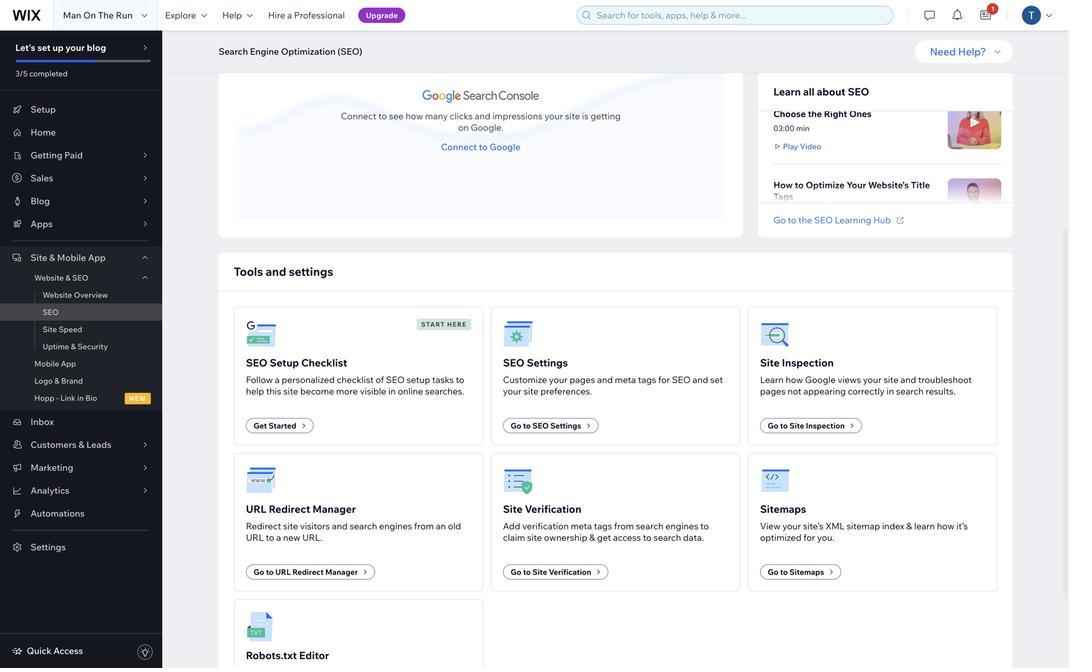 Task type: vqa. For each thing, say whether or not it's contained in the screenshot.


Task type: describe. For each thing, give the bounding box(es) containing it.
url inside button
[[276, 568, 291, 577]]

visible
[[360, 386, 387, 397]]

0 vertical spatial a
[[287, 10, 292, 21]]

xml
[[826, 521, 845, 532]]

new
[[283, 532, 300, 543]]

04:00
[[774, 35, 795, 45]]

and inside the connect to see how many clicks and impressions your site is getting on google.
[[475, 110, 491, 121]]

site for &
[[31, 252, 47, 263]]

& for mobile
[[49, 252, 55, 263]]

seo link
[[0, 304, 162, 321]]

verification inside site verification add verification meta tags from search engines to claim site ownership & get access to search data.
[[525, 503, 582, 516]]

run
[[116, 10, 133, 21]]

from inside site verification add verification meta tags from search engines to claim site ownership & get access to search data.
[[614, 521, 634, 532]]

about
[[817, 85, 846, 98]]

in inside site inspection learn how google views your site and troubleshoot pages not appearing correctly in search results.
[[887, 386, 894, 397]]

go for sitemaps
[[768, 568, 779, 577]]

set inside sidebar element
[[37, 42, 51, 53]]

start
[[421, 321, 445, 329]]

is
[[582, 110, 589, 121]]

sitemap
[[847, 521, 881, 532]]

mobile app
[[34, 359, 76, 369]]

Search for tools, apps, help & more... field
[[593, 6, 890, 24]]

& inside sitemaps view your site's xml sitemap index & learn how it's optimized for you.
[[907, 521, 913, 532]]

apps
[[31, 218, 53, 230]]

are
[[799, 97, 814, 108]]

to inside how to optimize your website's title tags
[[795, 180, 804, 191]]

sales button
[[0, 167, 162, 190]]

what
[[774, 97, 797, 108]]

settings inside sidebar element
[[31, 542, 66, 553]]

& for seo
[[66, 273, 71, 283]]

man
[[63, 10, 81, 21]]

getting paid button
[[0, 144, 162, 167]]

old
[[448, 521, 461, 532]]

you.
[[818, 532, 835, 543]]

go to site verification
[[511, 568, 592, 577]]

setup inside seo setup checklist follow a personalized checklist of seo setup tasks to help this site become more visible in online searches.
[[270, 357, 299, 369]]

your inside site inspection learn how google views your site and troubleshoot pages not appearing correctly in search results.
[[863, 374, 882, 385]]

many
[[425, 110, 448, 121]]

to inside url redirect manager redirect site visitors and search engines from an old url to a new url.
[[266, 532, 274, 543]]

(seo)
[[338, 46, 363, 57]]

keywords
[[816, 97, 859, 108]]

play
[[783, 142, 799, 151]]

let's set up your blog
[[15, 42, 106, 53]]

go to sitemaps button
[[760, 565, 842, 580]]

brand
[[61, 376, 83, 386]]

upgrade button
[[358, 8, 406, 23]]

blog button
[[0, 190, 162, 213]]

quick
[[27, 646, 52, 657]]

sitemaps inside button
[[790, 568, 824, 577]]

site inside site inspection learn how google views your site and troubleshoot pages not appearing correctly in search results.
[[884, 374, 899, 385]]

google inside site inspection learn how google views your site and troubleshoot pages not appearing correctly in search results.
[[805, 374, 836, 385]]

search engine optimization (seo) button
[[212, 42, 369, 61]]

uptime & security
[[43, 342, 108, 351]]

site inspection learn how google views your site and troubleshoot pages not appearing correctly in search results.
[[760, 357, 972, 397]]

to inside go to seo settings button
[[523, 421, 531, 431]]

help button
[[215, 0, 261, 31]]

getting paid
[[31, 150, 83, 161]]

how to optimize your website's title tags
[[774, 180, 931, 202]]

seo inside dropdown button
[[72, 273, 88, 283]]

1 vertical spatial the
[[799, 215, 813, 226]]

editor
[[299, 649, 329, 662]]

site for verification
[[503, 503, 523, 516]]

connect for connect to see how many clicks and impressions your site is getting on google.
[[341, 110, 377, 121]]

optimized
[[760, 532, 802, 543]]

meta inside site verification add verification meta tags from search engines to claim site ownership & get access to search data.
[[571, 521, 592, 532]]

search up access
[[636, 521, 664, 532]]

seo inside intro to seo 04:00 min
[[807, 20, 826, 31]]

go for site verification
[[511, 568, 522, 577]]

customers & leads
[[31, 439, 112, 450]]

manager inside button
[[325, 568, 358, 577]]

views
[[838, 374, 861, 385]]

go to url redirect manager
[[254, 568, 358, 577]]

verification inside button
[[549, 568, 592, 577]]

site & mobile app button
[[0, 246, 162, 269]]

site inside the connect to see how many clicks and impressions your site is getting on google.
[[565, 110, 580, 121]]

mobile app link
[[0, 355, 162, 372]]

seo setup checklist follow a personalized checklist of seo setup tasks to help this site become more visible in online searches.
[[246, 357, 465, 397]]

robots.txt editor heading
[[246, 648, 329, 663]]

getting
[[591, 110, 621, 121]]

go for site inspection
[[768, 421, 779, 431]]

learn inside heading
[[774, 85, 801, 98]]

your up preferences.
[[549, 374, 568, 385]]

intro to seo heading
[[774, 20, 826, 31]]

learn all about seo heading
[[774, 84, 870, 99]]

hire
[[268, 10, 285, 21]]

to inside connect to google button
[[479, 141, 488, 152]]

video
[[800, 142, 822, 151]]

uptime & security link
[[0, 338, 162, 355]]

analytics
[[31, 485, 70, 496]]

all
[[804, 85, 815, 98]]

correctly
[[848, 386, 885, 397]]

the inside what are keywords and how to choose the right ones 03:00 min
[[808, 108, 822, 119]]

bio
[[85, 393, 97, 403]]

need
[[930, 45, 956, 58]]

sitemaps heading
[[760, 502, 807, 517]]

for inside sitemaps view your site's xml sitemap index & learn how it's optimized for you.
[[804, 532, 816, 543]]

customers
[[31, 439, 77, 450]]

view
[[760, 521, 781, 532]]

ones
[[850, 108, 872, 119]]

visitors
[[300, 521, 330, 532]]

from inside url redirect manager redirect site visitors and search engines from an old url to a new url.
[[414, 521, 434, 532]]

checklist
[[337, 374, 374, 385]]

& for security
[[71, 342, 76, 351]]

search
[[219, 46, 248, 57]]

and inside url redirect manager redirect site visitors and search engines from an old url to a new url.
[[332, 521, 348, 532]]

inbox link
[[0, 411, 162, 434]]

link
[[60, 393, 76, 403]]

site inside url redirect manager redirect site visitors and search engines from an old url to a new url.
[[283, 521, 298, 532]]

search left data.
[[654, 532, 681, 543]]

what are keywords and how to choose the right ones 03:00 min
[[774, 97, 909, 133]]

ownership
[[544, 532, 588, 543]]

site inside seo settings customize your pages and meta tags for seo and set your site preferences.
[[524, 386, 539, 397]]

hire a professional
[[268, 10, 345, 21]]

claim
[[503, 532, 525, 543]]

to inside seo setup checklist follow a personalized checklist of seo setup tasks to help this site become more visible in online searches.
[[456, 374, 465, 385]]

tags inside site verification add verification meta tags from search engines to claim site ownership & get access to search data.
[[594, 521, 612, 532]]

of
[[376, 374, 384, 385]]

home
[[31, 127, 56, 138]]

1 vertical spatial url
[[246, 532, 264, 543]]

go for seo settings
[[511, 421, 522, 431]]

connect to see how many clicks and impressions your site is getting on google.
[[341, 110, 621, 133]]

3/5
[[15, 69, 28, 78]]

to inside what are keywords and how to choose the right ones 03:00 min
[[900, 97, 909, 108]]

pages inside seo settings customize your pages and meta tags for seo and set your site preferences.
[[570, 374, 595, 385]]

robots.txt
[[246, 649, 297, 662]]

how inside how to optimize your website's title tags
[[774, 180, 793, 191]]

get started
[[254, 421, 297, 431]]

what are keywords and how to choose the right ones heading
[[774, 97, 941, 120]]

searches.
[[425, 386, 465, 397]]

search engine optimization (seo)
[[219, 46, 363, 57]]

to inside intro to seo 04:00 min
[[796, 20, 805, 31]]

tools
[[234, 265, 263, 279]]

in inside seo setup checklist follow a personalized checklist of seo setup tasks to help this site become more visible in online searches.
[[389, 386, 396, 397]]

0 vertical spatial redirect
[[269, 503, 310, 516]]

go to site inspection
[[768, 421, 845, 431]]

uptime
[[43, 342, 69, 351]]

engines for url redirect manager
[[379, 521, 412, 532]]

engines for site verification
[[666, 521, 699, 532]]

1 vertical spatial mobile
[[34, 359, 59, 369]]

go to seo settings button
[[503, 418, 599, 434]]

google inside button
[[490, 141, 521, 152]]

tasks
[[432, 374, 454, 385]]

logo & brand
[[34, 376, 83, 386]]

impressions
[[493, 110, 543, 121]]

a inside url redirect manager redirect site visitors and search engines from an old url to a new url.
[[276, 532, 281, 543]]

min inside intro to seo 04:00 min
[[797, 35, 810, 45]]

your inside the connect to see how many clicks and impressions your site is getting on google.
[[545, 110, 563, 121]]



Task type: locate. For each thing, give the bounding box(es) containing it.
1 horizontal spatial how
[[786, 374, 803, 385]]

automations link
[[0, 502, 162, 525]]

1 horizontal spatial setup
[[270, 357, 299, 369]]

0 horizontal spatial google
[[490, 141, 521, 152]]

your inside sitemaps view your site's xml sitemap index & learn how it's optimized for you.
[[783, 521, 801, 532]]

redirect down url.
[[293, 568, 324, 577]]

index
[[883, 521, 905, 532]]

app inside dropdown button
[[88, 252, 106, 263]]

a right hire
[[287, 10, 292, 21]]

0 horizontal spatial tags
[[594, 521, 612, 532]]

sitemaps up view
[[760, 503, 807, 516]]

manager down url redirect manager redirect site visitors and search engines from an old url to a new url.
[[325, 568, 358, 577]]

0 vertical spatial mobile
[[57, 252, 86, 263]]

0 vertical spatial tags
[[638, 374, 657, 385]]

go to the seo learning hub
[[774, 215, 891, 226]]

how inside site inspection learn how google views your site and troubleshoot pages not appearing correctly in search results.
[[786, 374, 803, 385]]

meta
[[615, 374, 636, 385], [571, 521, 592, 532]]

site for speed
[[43, 325, 57, 334]]

for inside seo settings customize your pages and meta tags for seo and set your site preferences.
[[659, 374, 670, 385]]

1 vertical spatial manager
[[325, 568, 358, 577]]

1 vertical spatial meta
[[571, 521, 592, 532]]

connect inside button
[[441, 141, 477, 152]]

site inspection heading
[[760, 355, 834, 371]]

0 horizontal spatial set
[[37, 42, 51, 53]]

pages left 'not'
[[760, 386, 786, 397]]

site down customize
[[524, 386, 539, 397]]

connect to google button
[[441, 141, 521, 153]]

let's
[[15, 42, 35, 53]]

settings inside button
[[551, 421, 581, 431]]

how for inspection
[[786, 374, 803, 385]]

0 vertical spatial app
[[88, 252, 106, 263]]

site up new
[[283, 521, 298, 532]]

and inside site inspection learn how google views your site and troubleshoot pages not appearing correctly in search results.
[[901, 374, 917, 385]]

redirect up new
[[269, 503, 310, 516]]

1 vertical spatial a
[[275, 374, 280, 385]]

site inside dropdown button
[[31, 252, 47, 263]]

tags
[[774, 191, 794, 202]]

1
[[992, 5, 995, 13]]

meta inside seo settings customize your pages and meta tags for seo and set your site preferences.
[[615, 374, 636, 385]]

1 vertical spatial sitemaps
[[790, 568, 824, 577]]

0 horizontal spatial engines
[[379, 521, 412, 532]]

& left get
[[590, 532, 595, 543]]

man on the run
[[63, 10, 133, 21]]

google down google.
[[490, 141, 521, 152]]

1 vertical spatial pages
[[760, 386, 786, 397]]

min
[[797, 35, 810, 45], [797, 124, 810, 133]]

0 vertical spatial sitemaps
[[760, 503, 807, 516]]

& right logo
[[54, 376, 59, 386]]

site inside site verification add verification meta tags from search engines to claim site ownership & get access to search data.
[[527, 532, 542, 543]]

completed
[[29, 69, 68, 78]]

settings down preferences.
[[551, 421, 581, 431]]

0 vertical spatial for
[[659, 374, 670, 385]]

0 horizontal spatial how
[[774, 180, 793, 191]]

& up website overview
[[66, 273, 71, 283]]

& up website & seo
[[49, 252, 55, 263]]

to inside the connect to see how many clicks and impressions your site is getting on google.
[[379, 110, 387, 121]]

0 horizontal spatial how
[[406, 110, 423, 121]]

a up this at the left bottom of the page
[[275, 374, 280, 385]]

sitemaps view your site's xml sitemap index & learn how it's optimized for you.
[[760, 503, 968, 543]]

0 horizontal spatial setup
[[31, 104, 56, 115]]

0 vertical spatial inspection
[[782, 357, 834, 369]]

1 horizontal spatial how
[[879, 97, 898, 108]]

site & mobile app
[[31, 252, 106, 263]]

& down speed
[[71, 342, 76, 351]]

go inside button
[[254, 568, 264, 577]]

go
[[774, 215, 786, 226], [511, 421, 522, 431], [768, 421, 779, 431], [254, 568, 264, 577], [511, 568, 522, 577], [768, 568, 779, 577]]

sales
[[31, 173, 53, 184]]

manager
[[313, 503, 356, 516], [325, 568, 358, 577]]

apps button
[[0, 213, 162, 236]]

your down customize
[[503, 386, 522, 397]]

see
[[389, 110, 404, 121]]

website
[[34, 273, 64, 283], [43, 290, 72, 300]]

in
[[389, 386, 396, 397], [887, 386, 894, 397], [77, 393, 84, 403]]

seo settings heading
[[503, 355, 568, 371]]

engine
[[250, 46, 279, 57]]

0 vertical spatial setup
[[31, 104, 56, 115]]

marketing button
[[0, 456, 162, 479]]

0 horizontal spatial in
[[77, 393, 84, 403]]

inspection down appearing
[[806, 421, 845, 431]]

& left leads
[[79, 439, 84, 450]]

appearing
[[804, 386, 846, 397]]

access
[[613, 532, 641, 543]]

how up tags
[[774, 180, 793, 191]]

how for to
[[406, 110, 423, 121]]

site left is
[[565, 110, 580, 121]]

customers & leads button
[[0, 434, 162, 456]]

seo inside heading
[[848, 85, 870, 98]]

setup up home
[[31, 104, 56, 115]]

up
[[53, 42, 64, 53]]

1 vertical spatial inspection
[[806, 421, 845, 431]]

mobile up website & seo dropdown button
[[57, 252, 86, 263]]

connect inside the connect to see how many clicks and impressions your site is getting on google.
[[341, 110, 377, 121]]

explore
[[165, 10, 196, 21]]

your up optimized
[[783, 521, 801, 532]]

1 horizontal spatial connect
[[441, 141, 477, 152]]

inspection up 'not'
[[782, 357, 834, 369]]

right
[[824, 108, 848, 119]]

app up brand
[[61, 359, 76, 369]]

2 horizontal spatial how
[[937, 521, 955, 532]]

learn left all
[[774, 85, 801, 98]]

in inside sidebar element
[[77, 393, 84, 403]]

to inside go to sitemaps button
[[781, 568, 788, 577]]

quick access button
[[11, 646, 83, 657]]

0 vertical spatial the
[[808, 108, 822, 119]]

inbox
[[31, 416, 54, 428]]

2 vertical spatial url
[[276, 568, 291, 577]]

clicks
[[450, 110, 473, 121]]

connect
[[341, 110, 377, 121], [441, 141, 477, 152]]

&
[[49, 252, 55, 263], [66, 273, 71, 283], [71, 342, 76, 351], [54, 376, 59, 386], [79, 439, 84, 450], [907, 521, 913, 532], [590, 532, 595, 543]]

2 from from the left
[[614, 521, 634, 532]]

in right the correctly
[[887, 386, 894, 397]]

0 vertical spatial how
[[879, 97, 898, 108]]

add
[[503, 521, 521, 532]]

url redirect manager redirect site visitors and search engines from an old url to a new url.
[[246, 503, 461, 543]]

site for inspection
[[760, 357, 780, 369]]

1 horizontal spatial meta
[[615, 374, 636, 385]]

& left learn
[[907, 521, 913, 532]]

site inside site inspection learn how google views your site and troubleshoot pages not appearing correctly in search results.
[[760, 357, 780, 369]]

play video
[[783, 142, 822, 151]]

pages inside site inspection learn how google views your site and troubleshoot pages not appearing correctly in search results.
[[760, 386, 786, 397]]

settings up customize
[[527, 357, 568, 369]]

learn down site inspection heading
[[760, 374, 784, 385]]

security
[[78, 342, 108, 351]]

verification
[[523, 521, 569, 532]]

2 vertical spatial how
[[937, 521, 955, 532]]

1 horizontal spatial from
[[614, 521, 634, 532]]

search right "visitors"
[[350, 521, 377, 532]]

search inside url redirect manager redirect site visitors and search engines from an old url to a new url.
[[350, 521, 377, 532]]

website inside dropdown button
[[34, 273, 64, 283]]

to inside the go to the seo learning hub link
[[788, 215, 797, 226]]

more
[[336, 386, 358, 397]]

a left new
[[276, 532, 281, 543]]

1 vertical spatial how
[[786, 374, 803, 385]]

0 vertical spatial verification
[[525, 503, 582, 516]]

in left the online at the bottom
[[389, 386, 396, 397]]

search inside site inspection learn how google views your site and troubleshoot pages not appearing correctly in search results.
[[896, 386, 924, 397]]

sitemaps down "you."
[[790, 568, 824, 577]]

0 vertical spatial meta
[[615, 374, 636, 385]]

site verification add verification meta tags from search engines to claim site ownership & get access to search data.
[[503, 503, 709, 543]]

learn
[[774, 85, 801, 98], [760, 374, 784, 385]]

setup up 'personalized'
[[270, 357, 299, 369]]

redirect down 'url redirect manager' heading
[[246, 521, 281, 532]]

settings down automations
[[31, 542, 66, 553]]

your up the correctly
[[863, 374, 882, 385]]

2 horizontal spatial in
[[887, 386, 894, 397]]

the down are
[[808, 108, 822, 119]]

0 vertical spatial how
[[406, 110, 423, 121]]

go to url redirect manager button
[[246, 565, 375, 580]]

url redirect manager heading
[[246, 502, 356, 517]]

go for url redirect manager
[[254, 568, 264, 577]]

how right 'see'
[[406, 110, 423, 121]]

settings inside seo settings customize your pages and meta tags for seo and set your site preferences.
[[527, 357, 568, 369]]

in left the bio at bottom left
[[77, 393, 84, 403]]

connect down on
[[441, 141, 477, 152]]

how inside sitemaps view your site's xml sitemap index & learn how it's optimized for you.
[[937, 521, 955, 532]]

1 vertical spatial google
[[805, 374, 836, 385]]

connect left 'see'
[[341, 110, 377, 121]]

upgrade
[[366, 11, 398, 20]]

0 vertical spatial pages
[[570, 374, 595, 385]]

site right this at the left bottom of the page
[[283, 386, 298, 397]]

0 horizontal spatial app
[[61, 359, 76, 369]]

0 horizontal spatial pages
[[570, 374, 595, 385]]

site
[[565, 110, 580, 121], [884, 374, 899, 385], [283, 386, 298, 397], [524, 386, 539, 397], [283, 521, 298, 532], [527, 532, 542, 543]]

engines left an
[[379, 521, 412, 532]]

0 horizontal spatial connect
[[341, 110, 377, 121]]

1 horizontal spatial app
[[88, 252, 106, 263]]

seo inside button
[[533, 421, 549, 431]]

& inside site verification add verification meta tags from search engines to claim site ownership & get access to search data.
[[590, 532, 595, 543]]

0 horizontal spatial from
[[414, 521, 434, 532]]

how left 'it's'
[[937, 521, 955, 532]]

1 vertical spatial website
[[43, 290, 72, 300]]

start here
[[421, 321, 467, 329]]

1 vertical spatial learn
[[760, 374, 784, 385]]

1 vertical spatial redirect
[[246, 521, 281, 532]]

learn inside site inspection learn how google views your site and troubleshoot pages not appearing correctly in search results.
[[760, 374, 784, 385]]

1 vertical spatial connect
[[441, 141, 477, 152]]

site inside seo setup checklist follow a personalized checklist of seo setup tasks to help this site become more visible in online searches.
[[283, 386, 298, 397]]

started
[[269, 421, 297, 431]]

how inside the connect to see how many clicks and impressions your site is getting on google.
[[406, 110, 423, 121]]

logo
[[34, 376, 53, 386]]

google up appearing
[[805, 374, 836, 385]]

manager inside url redirect manager redirect site visitors and search engines from an old url to a new url.
[[313, 503, 356, 516]]

1 horizontal spatial google
[[805, 374, 836, 385]]

how
[[879, 97, 898, 108], [774, 180, 793, 191]]

website for website overview
[[43, 290, 72, 300]]

0 vertical spatial learn
[[774, 85, 801, 98]]

redirect for redirect
[[246, 521, 281, 532]]

website down site & mobile app
[[34, 273, 64, 283]]

2 vertical spatial a
[[276, 532, 281, 543]]

tags inside seo settings customize your pages and meta tags for seo and set your site preferences.
[[638, 374, 657, 385]]

google.
[[471, 122, 504, 133]]

& for leads
[[79, 439, 84, 450]]

1 vertical spatial how
[[774, 180, 793, 191]]

from left an
[[414, 521, 434, 532]]

set inside seo settings customize your pages and meta tags for seo and set your site preferences.
[[711, 374, 723, 385]]

0 vertical spatial min
[[797, 35, 810, 45]]

and inside what are keywords and how to choose the right ones 03:00 min
[[861, 97, 877, 108]]

the
[[98, 10, 114, 21]]

your left is
[[545, 110, 563, 121]]

title
[[911, 180, 931, 191]]

inspection inside button
[[806, 421, 845, 431]]

troubleshoot
[[919, 374, 972, 385]]

1 vertical spatial tags
[[594, 521, 612, 532]]

website overview
[[43, 290, 108, 300]]

it's
[[957, 521, 968, 532]]

speed
[[59, 325, 82, 334]]

getting
[[31, 150, 62, 161]]

redirect inside button
[[293, 568, 324, 577]]

go to site inspection button
[[760, 418, 862, 434]]

play video link
[[783, 141, 822, 152]]

0 vertical spatial manager
[[313, 503, 356, 516]]

website for website & seo
[[34, 273, 64, 283]]

site speed
[[43, 325, 82, 334]]

2 vertical spatial redirect
[[293, 568, 324, 577]]

how right keywords
[[879, 97, 898, 108]]

1 horizontal spatial in
[[389, 386, 396, 397]]

1 vertical spatial setup
[[270, 357, 299, 369]]

0 horizontal spatial meta
[[571, 521, 592, 532]]

0 vertical spatial connect
[[341, 110, 377, 121]]

site verification heading
[[503, 502, 582, 517]]

engines up data.
[[666, 521, 699, 532]]

search left results.
[[896, 386, 924, 397]]

to inside "go to site inspection" button
[[781, 421, 788, 431]]

follow
[[246, 374, 273, 385]]

the down optimize
[[799, 215, 813, 226]]

1 horizontal spatial pages
[[760, 386, 786, 397]]

3/5 completed
[[15, 69, 68, 78]]

website down website & seo
[[43, 290, 72, 300]]

sitemaps inside sitemaps view your site's xml sitemap index & learn how it's optimized for you.
[[760, 503, 807, 516]]

1 from from the left
[[414, 521, 434, 532]]

pages up preferences.
[[570, 374, 595, 385]]

1 engines from the left
[[379, 521, 412, 532]]

marketing
[[31, 462, 73, 473]]

a inside seo setup checklist follow a personalized checklist of seo setup tasks to help this site become more visible in online searches.
[[275, 374, 280, 385]]

go to sitemaps
[[768, 568, 824, 577]]

1 button
[[972, 0, 1000, 31]]

engines inside site verification add verification meta tags from search engines to claim site ownership & get access to search data.
[[666, 521, 699, 532]]

0 vertical spatial set
[[37, 42, 51, 53]]

hire a professional link
[[261, 0, 353, 31]]

blog
[[31, 195, 50, 207]]

leads
[[86, 439, 112, 450]]

choose
[[774, 108, 806, 119]]

setup
[[407, 374, 430, 385]]

need help?
[[930, 45, 986, 58]]

seo setup checklist heading
[[246, 355, 347, 371]]

how to optimize your website's title tags heading
[[774, 180, 941, 202]]

pages
[[570, 374, 595, 385], [760, 386, 786, 397]]

get
[[254, 421, 267, 431]]

app up website & seo dropdown button
[[88, 252, 106, 263]]

min down intro to seo heading
[[797, 35, 810, 45]]

engines inside url redirect manager redirect site visitors and search engines from an old url to a new url.
[[379, 521, 412, 532]]

1 horizontal spatial tags
[[638, 374, 657, 385]]

2 min from the top
[[797, 124, 810, 133]]

intro to seo 04:00 min
[[774, 20, 826, 45]]

how up 'not'
[[786, 374, 803, 385]]

site down "verification" at the bottom
[[527, 532, 542, 543]]

1 vertical spatial verification
[[549, 568, 592, 577]]

0 vertical spatial url
[[246, 503, 267, 516]]

home link
[[0, 121, 162, 144]]

1 vertical spatial app
[[61, 359, 76, 369]]

site up the correctly
[[884, 374, 899, 385]]

verification up "verification" at the bottom
[[525, 503, 582, 516]]

to inside the 'go to site verification' button
[[523, 568, 531, 577]]

how inside what are keywords and how to choose the right ones 03:00 min
[[879, 97, 898, 108]]

site inside site verification add verification meta tags from search engines to claim site ownership & get access to search data.
[[503, 503, 523, 516]]

1 vertical spatial set
[[711, 374, 723, 385]]

0 vertical spatial website
[[34, 273, 64, 283]]

your inside sidebar element
[[66, 42, 85, 53]]

setup inside 'link'
[[31, 104, 56, 115]]

mobile inside dropdown button
[[57, 252, 86, 263]]

min inside what are keywords and how to choose the right ones 03:00 min
[[797, 124, 810, 133]]

1 horizontal spatial for
[[804, 532, 816, 543]]

1 horizontal spatial engines
[[666, 521, 699, 532]]

checklist
[[301, 357, 347, 369]]

1 vertical spatial min
[[797, 124, 810, 133]]

& for brand
[[54, 376, 59, 386]]

1 vertical spatial for
[[804, 532, 816, 543]]

redirect for to
[[293, 568, 324, 577]]

your right "up"
[[66, 42, 85, 53]]

verification down 'ownership'
[[549, 568, 592, 577]]

0 horizontal spatial for
[[659, 374, 670, 385]]

0 vertical spatial settings
[[527, 357, 568, 369]]

1 horizontal spatial set
[[711, 374, 723, 385]]

manager up "visitors"
[[313, 503, 356, 516]]

to inside go to url redirect manager button
[[266, 568, 274, 577]]

mobile up logo
[[34, 359, 59, 369]]

sidebar element
[[0, 31, 162, 668]]

inspection inside site inspection learn how google views your site and troubleshoot pages not appearing correctly in search results.
[[782, 357, 834, 369]]

2 engines from the left
[[666, 521, 699, 532]]

min up play video link
[[797, 124, 810, 133]]

1 min from the top
[[797, 35, 810, 45]]

the
[[808, 108, 822, 119], [799, 215, 813, 226]]

0 vertical spatial google
[[490, 141, 521, 152]]

1 vertical spatial settings
[[551, 421, 581, 431]]

connect for connect to google
[[441, 141, 477, 152]]

mobile
[[57, 252, 86, 263], [34, 359, 59, 369]]

from up access
[[614, 521, 634, 532]]

2 vertical spatial settings
[[31, 542, 66, 553]]



